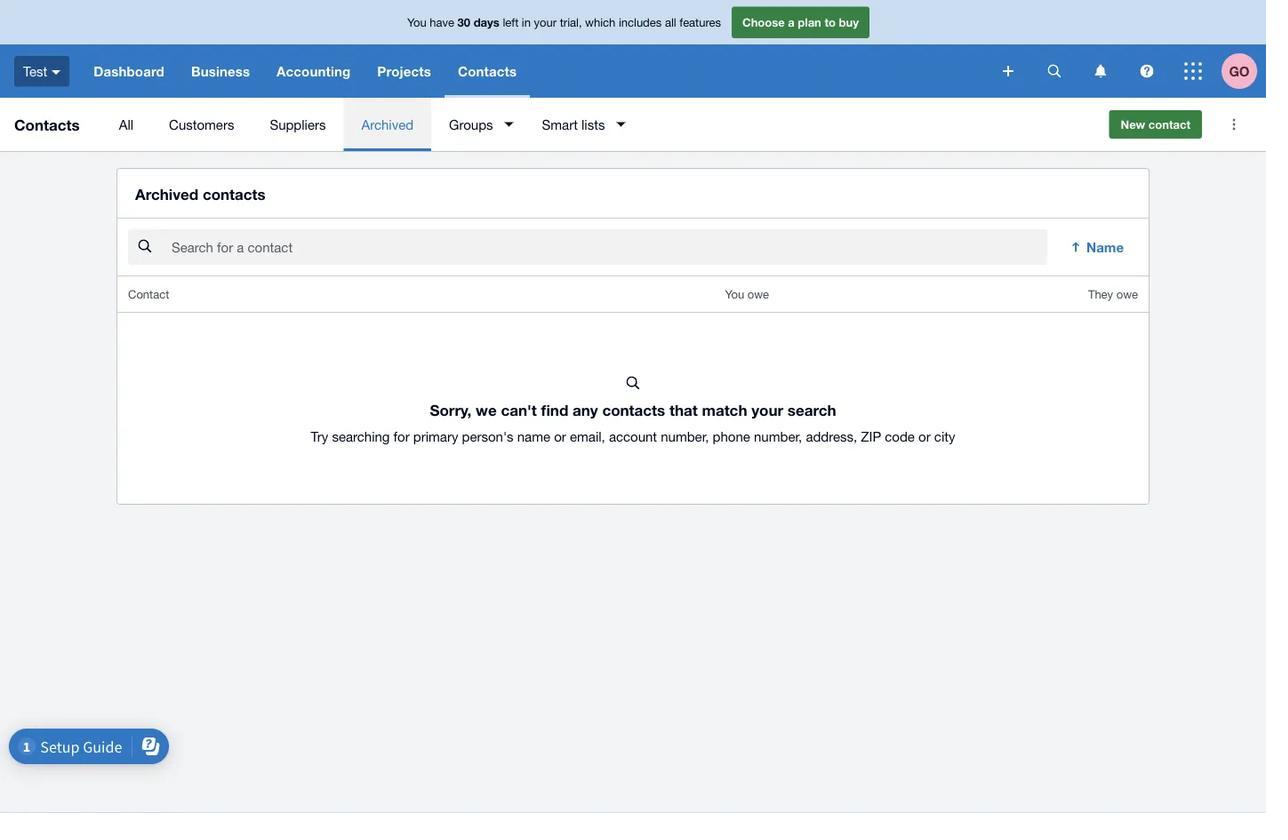 Task type: locate. For each thing, give the bounding box(es) containing it.
primary
[[413, 429, 458, 444]]

you
[[407, 15, 427, 29], [725, 287, 744, 301]]

0 horizontal spatial or
[[554, 429, 566, 444]]

contact list table element
[[117, 277, 1149, 504]]

archived down the 'customers' button
[[135, 185, 198, 203]]

you inside contact list table element
[[725, 287, 744, 301]]

buy
[[839, 15, 859, 29]]

archived for archived contacts
[[135, 185, 198, 203]]

svg image inside test popup button
[[52, 70, 61, 74]]

they
[[1088, 287, 1113, 301]]

you inside "banner"
[[407, 15, 427, 29]]

2 owe from the left
[[1116, 287, 1138, 301]]

svg image
[[1095, 64, 1107, 78], [52, 70, 61, 74]]

0 horizontal spatial svg image
[[52, 70, 61, 74]]

Search for a contact field
[[170, 230, 1047, 264]]

contacts
[[203, 185, 266, 203], [602, 401, 665, 419]]

plan
[[798, 15, 821, 29]]

1 horizontal spatial your
[[751, 401, 783, 419]]

trial,
[[560, 15, 582, 29]]

go
[[1229, 63, 1250, 79]]

navigation containing dashboard
[[80, 44, 990, 98]]

phone
[[713, 429, 750, 444]]

your right the match
[[751, 401, 783, 419]]

search
[[788, 401, 836, 419]]

you for you owe
[[725, 287, 744, 301]]

all button
[[101, 98, 151, 151]]

can't
[[501, 401, 537, 419]]

smart lists
[[542, 116, 605, 132]]

1 vertical spatial archived
[[135, 185, 198, 203]]

which
[[585, 15, 616, 29]]

find
[[541, 401, 568, 419]]

0 vertical spatial archived
[[361, 116, 414, 132]]

or right name
[[554, 429, 566, 444]]

archived for archived
[[361, 116, 414, 132]]

archived
[[361, 116, 414, 132], [135, 185, 198, 203]]

banner
[[0, 0, 1266, 98]]

dashboard
[[94, 63, 164, 79]]

menu
[[101, 98, 1095, 151]]

or
[[554, 429, 566, 444], [919, 429, 931, 444]]

svg image
[[1184, 62, 1202, 80], [1048, 64, 1061, 78], [1140, 64, 1154, 78], [1003, 66, 1014, 76]]

test button
[[0, 44, 80, 98]]

for
[[394, 429, 410, 444]]

0 vertical spatial your
[[534, 15, 557, 29]]

you owe
[[725, 287, 769, 301]]

contacts button
[[445, 44, 530, 98]]

30
[[458, 15, 470, 29]]

banner containing dashboard
[[0, 0, 1266, 98]]

navigation
[[80, 44, 990, 98]]

archived menu item
[[344, 98, 431, 151]]

1 vertical spatial contacts
[[602, 401, 665, 419]]

new
[[1121, 117, 1145, 131]]

contacts down the 'customers' button
[[203, 185, 266, 203]]

projects
[[377, 63, 431, 79]]

1 or from the left
[[554, 429, 566, 444]]

1 horizontal spatial archived
[[361, 116, 414, 132]]

1 horizontal spatial contacts
[[602, 401, 665, 419]]

number,
[[661, 429, 709, 444], [754, 429, 802, 444]]

dashboard link
[[80, 44, 178, 98]]

number, down the that
[[661, 429, 709, 444]]

archived down projects popup button at the left top of page
[[361, 116, 414, 132]]

contacts
[[458, 63, 517, 79], [14, 116, 80, 133]]

a
[[788, 15, 795, 29]]

try
[[311, 429, 328, 444]]

1 horizontal spatial or
[[919, 429, 931, 444]]

accounting button
[[263, 44, 364, 98]]

1 horizontal spatial you
[[725, 287, 744, 301]]

suppliers button
[[252, 98, 344, 151]]

your inside "banner"
[[534, 15, 557, 29]]

0 vertical spatial contacts
[[203, 185, 266, 203]]

your
[[534, 15, 557, 29], [751, 401, 783, 419]]

code
[[885, 429, 915, 444]]

0 horizontal spatial your
[[534, 15, 557, 29]]

0 horizontal spatial archived
[[135, 185, 198, 203]]

to
[[825, 15, 836, 29]]

business
[[191, 63, 250, 79]]

contacts down days
[[458, 63, 517, 79]]

0 horizontal spatial number,
[[661, 429, 709, 444]]

0 vertical spatial you
[[407, 15, 427, 29]]

accounting
[[277, 63, 351, 79]]

zip
[[861, 429, 881, 444]]

business button
[[178, 44, 263, 98]]

number, down search
[[754, 429, 802, 444]]

0 horizontal spatial contacts
[[14, 116, 80, 133]]

actions menu image
[[1216, 107, 1252, 142]]

owe
[[748, 287, 769, 301], [1116, 287, 1138, 301]]

name
[[517, 429, 550, 444]]

0 horizontal spatial owe
[[748, 287, 769, 301]]

contacts down test popup button
[[14, 116, 80, 133]]

or left city
[[919, 429, 931, 444]]

name
[[1087, 239, 1124, 255]]

0 vertical spatial contacts
[[458, 63, 517, 79]]

you have 30 days left in your trial, which includes all features
[[407, 15, 721, 29]]

smart
[[542, 116, 578, 132]]

searching
[[332, 429, 390, 444]]

1 vertical spatial your
[[751, 401, 783, 419]]

1 horizontal spatial number,
[[754, 429, 802, 444]]

1 horizontal spatial contacts
[[458, 63, 517, 79]]

in
[[522, 15, 531, 29]]

contacts inside contact list table element
[[602, 401, 665, 419]]

1 vertical spatial you
[[725, 287, 744, 301]]

archived inside archived button
[[361, 116, 414, 132]]

0 horizontal spatial you
[[407, 15, 427, 29]]

your right in
[[534, 15, 557, 29]]

left
[[503, 15, 519, 29]]

contacts up try searching for primary person's name or email, account number, phone number, address, zip code or city
[[602, 401, 665, 419]]

1 owe from the left
[[748, 287, 769, 301]]

1 horizontal spatial owe
[[1116, 287, 1138, 301]]



Task type: vqa. For each thing, say whether or not it's contained in the screenshot.
SMART
yes



Task type: describe. For each thing, give the bounding box(es) containing it.
owe for they owe
[[1116, 287, 1138, 301]]

owe for you owe
[[748, 287, 769, 301]]

1 horizontal spatial svg image
[[1095, 64, 1107, 78]]

projects button
[[364, 44, 445, 98]]

smart lists button
[[524, 98, 636, 151]]

contact
[[128, 287, 169, 301]]

all
[[665, 15, 676, 29]]

they owe
[[1088, 287, 1138, 301]]

try searching for primary person's name or email, account number, phone number, address, zip code or city
[[311, 429, 955, 444]]

contact
[[1149, 117, 1191, 131]]

test
[[23, 63, 47, 79]]

all
[[119, 116, 133, 132]]

we
[[476, 401, 497, 419]]

sorry, we can't find any contacts that match your search
[[430, 401, 836, 419]]

sorry,
[[430, 401, 472, 419]]

includes
[[619, 15, 662, 29]]

any
[[573, 401, 598, 419]]

groups
[[449, 116, 493, 132]]

contacts inside 'popup button'
[[458, 63, 517, 79]]

person's
[[462, 429, 514, 444]]

choose
[[742, 15, 785, 29]]

customers button
[[151, 98, 252, 151]]

archived contacts
[[135, 185, 266, 203]]

archived button
[[344, 98, 431, 151]]

go button
[[1222, 44, 1266, 98]]

suppliers
[[270, 116, 326, 132]]

city
[[934, 429, 955, 444]]

2 number, from the left
[[754, 429, 802, 444]]

match
[[702, 401, 747, 419]]

address,
[[806, 429, 857, 444]]

features
[[680, 15, 721, 29]]

have
[[430, 15, 454, 29]]

account
[[609, 429, 657, 444]]

name button
[[1058, 230, 1138, 265]]

lists
[[582, 116, 605, 132]]

you for you have 30 days left in your trial, which includes all features
[[407, 15, 427, 29]]

that
[[669, 401, 698, 419]]

customers
[[169, 116, 234, 132]]

1 vertical spatial contacts
[[14, 116, 80, 133]]

groups button
[[431, 98, 524, 151]]

2 or from the left
[[919, 429, 931, 444]]

choose a plan to buy
[[742, 15, 859, 29]]

menu containing all
[[101, 98, 1095, 151]]

navigation inside "banner"
[[80, 44, 990, 98]]

1 number, from the left
[[661, 429, 709, 444]]

0 horizontal spatial contacts
[[203, 185, 266, 203]]

your inside contact list table element
[[751, 401, 783, 419]]

new contact button
[[1109, 110, 1202, 139]]

email,
[[570, 429, 605, 444]]

days
[[474, 15, 500, 29]]

new contact
[[1121, 117, 1191, 131]]



